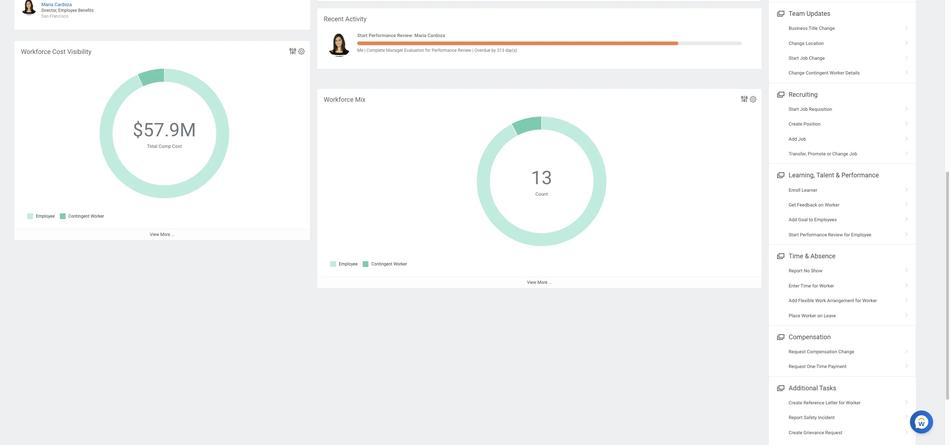 Task type: locate. For each thing, give the bounding box(es) containing it.
1 vertical spatial maria
[[415, 33, 427, 38]]

workforce
[[21, 48, 51, 55], [324, 96, 354, 103]]

updates
[[807, 10, 831, 17]]

0 vertical spatial more
[[160, 232, 170, 238]]

1 horizontal spatial maria
[[415, 33, 427, 38]]

12 chevron right image from the top
[[903, 413, 912, 420]]

on for feedback
[[819, 203, 824, 208]]

time & absence
[[789, 253, 836, 260]]

chevron right image for get feedback on worker
[[903, 200, 912, 207]]

0 horizontal spatial &
[[805, 253, 809, 260]]

request compensation change link
[[769, 345, 916, 360]]

create down additional at right
[[789, 401, 803, 406]]

contingent
[[806, 70, 829, 76]]

start
[[358, 33, 368, 38], [789, 55, 799, 61], [789, 107, 799, 112], [789, 232, 799, 238]]

1 chevron right image from the top
[[903, 38, 912, 45]]

create reference letter for worker
[[789, 401, 861, 406]]

one-
[[807, 365, 817, 370]]

1 horizontal spatial view
[[527, 280, 537, 285]]

cost right comp
[[172, 144, 182, 149]]

enter time for worker link
[[769, 279, 916, 294]]

view inside workforce cost visibility element
[[150, 232, 159, 238]]

8 chevron right image from the top
[[903, 230, 912, 237]]

chevron right image inside business title change link
[[903, 23, 912, 30]]

0 vertical spatial view
[[150, 232, 159, 238]]

additional
[[789, 385, 818, 392]]

compensation up "request compensation change"
[[789, 334, 831, 341]]

1 vertical spatial report
[[789, 416, 803, 421]]

chevron right image inside "request one-time payment" link
[[903, 362, 912, 369]]

start for start performance review for employee
[[789, 232, 799, 238]]

0 vertical spatial cardoza
[[55, 2, 72, 7]]

0 horizontal spatial ...
[[171, 232, 175, 238]]

chevron right image for start performance review for employee
[[903, 230, 912, 237]]

employee up francisco
[[58, 8, 77, 13]]

transfer, promote or change job
[[789, 151, 858, 157]]

menu group image left team
[[776, 8, 786, 18]]

compensation inside request compensation change link
[[807, 350, 838, 355]]

maria right review:
[[415, 33, 427, 38]]

benefits
[[78, 8, 94, 13]]

change down the start job change
[[789, 70, 805, 76]]

request down incident
[[826, 431, 843, 436]]

compensation
[[789, 334, 831, 341], [807, 350, 838, 355]]

chevron right image inside enroll learner link
[[903, 185, 912, 192]]

for inside enter time for worker link
[[813, 284, 819, 289]]

1 horizontal spatial &
[[836, 172, 840, 179]]

1 vertical spatial ...
[[549, 280, 552, 285]]

0 horizontal spatial view more ... link
[[14, 229, 310, 241]]

0 horizontal spatial employee
[[58, 8, 77, 13]]

2 chevron right image from the top
[[903, 53, 912, 60]]

business
[[789, 26, 808, 31]]

menu group image for additional tasks
[[776, 383, 786, 393]]

create reference letter for worker link
[[769, 396, 916, 411]]

chevron right image for enroll learner
[[903, 185, 912, 192]]

0 horizontal spatial view more ...
[[150, 232, 175, 238]]

cardoza up 'director, employee benefits san francisco'
[[55, 2, 72, 7]]

create position
[[789, 122, 821, 127]]

1 horizontal spatial view more ...
[[527, 280, 552, 285]]

configure workforce cost visibility image
[[298, 48, 306, 55]]

0 vertical spatial maria
[[41, 2, 53, 7]]

workforce for 13
[[324, 96, 354, 103]]

start job change
[[789, 55, 825, 61]]

overdue
[[475, 48, 491, 53]]

for down the "add goal to employees" link at the right of the page
[[845, 232, 851, 238]]

0 vertical spatial create
[[789, 122, 803, 127]]

job down change location
[[800, 55, 808, 61]]

for inside add flexible work arrangement for worker link
[[856, 298, 862, 304]]

chevron right image for report safety incident
[[903, 413, 912, 420]]

0 horizontal spatial view
[[150, 232, 159, 238]]

1 vertical spatial cost
[[172, 144, 182, 149]]

list containing business title change
[[769, 21, 916, 81]]

start inside start job requisition link
[[789, 107, 799, 112]]

create left grievance
[[789, 431, 803, 436]]

1 horizontal spatial |
[[473, 48, 474, 53]]

work
[[816, 298, 827, 304]]

chevron right image inside add flexible work arrangement for worker link
[[903, 296, 912, 303]]

list containing create reference letter for worker
[[769, 396, 916, 446]]

more inside workforce mix element
[[538, 280, 548, 285]]

| left overdue
[[473, 48, 474, 53]]

start down recruiting
[[789, 107, 799, 112]]

5 chevron right image from the top
[[903, 266, 912, 273]]

list
[[769, 21, 916, 81], [769, 102, 916, 162], [769, 183, 916, 243], [769, 264, 916, 324], [769, 345, 916, 375], [769, 396, 916, 446]]

start down goal
[[789, 232, 799, 238]]

time down "request compensation change"
[[817, 365, 828, 370]]

for right the arrangement
[[856, 298, 862, 304]]

1 vertical spatial compensation
[[807, 350, 838, 355]]

3 list from the top
[[769, 183, 916, 243]]

|
[[365, 48, 366, 53], [473, 48, 474, 53]]

chevron right image inside 'start performance review for employee' link
[[903, 230, 912, 237]]

performance
[[369, 33, 396, 38], [432, 48, 457, 53], [842, 172, 880, 179], [800, 232, 828, 238]]

chevron right image for place worker on leave
[[903, 311, 912, 318]]

request up request one-time payment
[[789, 350, 806, 355]]

chevron right image
[[903, 38, 912, 45], [903, 53, 912, 60], [903, 104, 912, 111], [903, 185, 912, 192], [903, 266, 912, 273], [903, 311, 912, 318], [903, 347, 912, 354], [903, 398, 912, 405]]

1 horizontal spatial workforce
[[324, 96, 354, 103]]

chevron right image inside change contingent worker details link
[[903, 68, 912, 75]]

view more ... link
[[14, 229, 310, 241], [317, 277, 762, 289]]

5 list from the top
[[769, 345, 916, 375]]

for right evaluation
[[425, 48, 431, 53]]

cost
[[52, 48, 66, 55], [172, 144, 182, 149]]

business title change
[[789, 26, 835, 31]]

chevron right image inside the create grievance request link
[[903, 428, 912, 435]]

1 vertical spatial on
[[818, 313, 823, 319]]

start inside 'start performance review for employee' link
[[789, 232, 799, 238]]

0 vertical spatial view more ...
[[150, 232, 175, 238]]

chevron right image for request one-time payment
[[903, 362, 912, 369]]

change up "request one-time payment" link
[[839, 350, 855, 355]]

cardoza up me  |  complete manager evaluation for performance review  |  overdue by 313 day(s)
[[428, 33, 445, 38]]

review inside the recent activity element
[[458, 48, 472, 53]]

3 create from the top
[[789, 431, 803, 436]]

0 vertical spatial workforce
[[21, 48, 51, 55]]

talent
[[817, 172, 835, 179]]

... for 13
[[549, 280, 552, 285]]

2 menu group image from the top
[[776, 170, 786, 180]]

view inside workforce mix element
[[527, 280, 537, 285]]

review left overdue
[[458, 48, 472, 53]]

maria up director,
[[41, 2, 53, 7]]

2 menu group image from the top
[[776, 383, 786, 393]]

chevron right image for transfer, promote or change job
[[903, 149, 912, 156]]

| right me
[[365, 48, 366, 53]]

menu group image
[[776, 8, 786, 18], [776, 383, 786, 393]]

2 vertical spatial request
[[826, 431, 843, 436]]

& right "talent"
[[836, 172, 840, 179]]

payment
[[829, 365, 847, 370]]

chevron right image inside transfer, promote or change job link
[[903, 149, 912, 156]]

2 vertical spatial add
[[789, 298, 798, 304]]

employee inside list
[[852, 232, 872, 238]]

chevron right image inside the "add goal to employees" link
[[903, 215, 912, 222]]

change right title on the top of the page
[[819, 26, 835, 31]]

create up add job
[[789, 122, 803, 127]]

add left flexible at bottom
[[789, 298, 798, 304]]

workforce for $57.9m
[[21, 48, 51, 55]]

for down show
[[813, 284, 819, 289]]

worker
[[830, 70, 845, 76], [825, 203, 840, 208], [820, 284, 835, 289], [863, 298, 878, 304], [802, 313, 817, 319], [846, 401, 861, 406]]

worker right the arrangement
[[863, 298, 878, 304]]

3 chevron right image from the top
[[903, 119, 912, 126]]

report
[[789, 269, 803, 274], [789, 416, 803, 421]]

2 report from the top
[[789, 416, 803, 421]]

start inside start job change link
[[789, 55, 799, 61]]

2 vertical spatial create
[[789, 431, 803, 436]]

menu group image for recruiting
[[776, 89, 786, 99]]

cardoza
[[55, 2, 72, 7], [428, 33, 445, 38]]

view
[[150, 232, 159, 238], [527, 280, 537, 285]]

14 chevron right image from the top
[[903, 443, 912, 446]]

1 menu group image from the top
[[776, 89, 786, 99]]

2 create from the top
[[789, 401, 803, 406]]

0 vertical spatial on
[[819, 203, 824, 208]]

more
[[160, 232, 170, 238], [538, 280, 548, 285]]

... inside workforce cost visibility element
[[171, 232, 175, 238]]

1 horizontal spatial view more ... link
[[317, 277, 762, 289]]

7 chevron right image from the top
[[903, 347, 912, 354]]

review:
[[397, 33, 414, 38]]

to
[[809, 217, 814, 223]]

& up no
[[805, 253, 809, 260]]

1 menu group image from the top
[[776, 8, 786, 18]]

employee
[[58, 8, 77, 13], [852, 232, 872, 238]]

1 vertical spatial add
[[789, 217, 798, 223]]

6 chevron right image from the top
[[903, 311, 912, 318]]

my matrix team element
[[317, 0, 762, 1]]

chevron right image inside request compensation change link
[[903, 347, 912, 354]]

7 chevron right image from the top
[[903, 215, 912, 222]]

1 vertical spatial menu group image
[[776, 383, 786, 393]]

4 menu group image from the top
[[776, 332, 786, 342]]

request compensation change
[[789, 350, 855, 355]]

1 vertical spatial time
[[801, 284, 812, 289]]

2 add from the top
[[789, 217, 798, 223]]

change contingent worker details
[[789, 70, 860, 76]]

2 vertical spatial time
[[817, 365, 828, 370]]

add goal to employees
[[789, 217, 838, 223]]

for inside create reference letter for worker link
[[839, 401, 845, 406]]

1 horizontal spatial more
[[538, 280, 548, 285]]

job down 'create position'
[[799, 136, 807, 142]]

4 chevron right image from the top
[[903, 134, 912, 141]]

1 vertical spatial view more ... link
[[317, 277, 762, 289]]

chevron right image inside get feedback on worker link
[[903, 200, 912, 207]]

view more ... link for $57.9m
[[14, 229, 310, 241]]

add left goal
[[789, 217, 798, 223]]

add for learning,
[[789, 217, 798, 223]]

list for compensation
[[769, 345, 916, 375]]

0 vertical spatial view more ... link
[[14, 229, 310, 241]]

menu group image left additional at right
[[776, 383, 786, 393]]

view more ... inside workforce mix element
[[527, 280, 552, 285]]

job
[[800, 55, 808, 61], [800, 107, 808, 112], [799, 136, 807, 142], [850, 151, 858, 157]]

3 add from the top
[[789, 298, 798, 304]]

0 vertical spatial time
[[789, 253, 804, 260]]

request left one-
[[789, 365, 806, 370]]

cost left visibility
[[52, 48, 66, 55]]

add
[[789, 136, 798, 142], [789, 217, 798, 223], [789, 298, 798, 304]]

0 vertical spatial menu group image
[[776, 8, 786, 18]]

director, employee benefits san francisco
[[41, 8, 94, 19]]

1 horizontal spatial ...
[[549, 280, 552, 285]]

get
[[789, 203, 796, 208]]

add job
[[789, 136, 807, 142]]

employee down the "add goal to employees" link at the right of the page
[[852, 232, 872, 238]]

start inside the recent activity element
[[358, 33, 368, 38]]

0 vertical spatial add
[[789, 136, 798, 142]]

start down change location
[[789, 55, 799, 61]]

1 chevron right image from the top
[[903, 23, 912, 30]]

1 vertical spatial create
[[789, 401, 803, 406]]

cardoza inside 'maria cardoza' link
[[55, 2, 72, 7]]

5 chevron right image from the top
[[903, 149, 912, 156]]

manager
[[386, 48, 403, 53]]

for right letter
[[839, 401, 845, 406]]

chevron right image for create position
[[903, 119, 912, 126]]

chevron right image
[[903, 23, 912, 30], [903, 68, 912, 75], [903, 119, 912, 126], [903, 134, 912, 141], [903, 149, 912, 156], [903, 200, 912, 207], [903, 215, 912, 222], [903, 230, 912, 237], [903, 281, 912, 288], [903, 296, 912, 303], [903, 362, 912, 369], [903, 413, 912, 420], [903, 428, 912, 435], [903, 443, 912, 446]]

0 vertical spatial employee
[[58, 8, 77, 13]]

report left safety
[[789, 416, 803, 421]]

1 vertical spatial view
[[527, 280, 537, 285]]

title
[[809, 26, 818, 31]]

&
[[836, 172, 840, 179], [805, 253, 809, 260]]

4 list from the top
[[769, 264, 916, 324]]

2 list from the top
[[769, 102, 916, 162]]

1 vertical spatial more
[[538, 280, 548, 285]]

3 chevron right image from the top
[[903, 104, 912, 111]]

chevron right image inside start job requisition link
[[903, 104, 912, 111]]

9 chevron right image from the top
[[903, 281, 912, 288]]

me
[[358, 48, 364, 53]]

6 chevron right image from the top
[[903, 200, 912, 207]]

1 vertical spatial review
[[829, 232, 843, 238]]

worker left details
[[830, 70, 845, 76]]

chevron right image inside the report no show link
[[903, 266, 912, 273]]

transfer, promote or change job link
[[769, 147, 916, 162]]

0 vertical spatial report
[[789, 269, 803, 274]]

0 vertical spatial request
[[789, 350, 806, 355]]

create
[[789, 122, 803, 127], [789, 401, 803, 406], [789, 431, 803, 436]]

menu group image
[[776, 89, 786, 99], [776, 170, 786, 180], [776, 251, 786, 261], [776, 332, 786, 342]]

show
[[811, 269, 823, 274]]

chevron right image inside enter time for worker link
[[903, 281, 912, 288]]

worker up work
[[820, 284, 835, 289]]

1 add from the top
[[789, 136, 798, 142]]

start up me
[[358, 33, 368, 38]]

add flexible work arrangement for worker link
[[769, 294, 916, 309]]

workforce cost visibility element
[[14, 41, 310, 241]]

0 horizontal spatial |
[[365, 48, 366, 53]]

list containing start job requisition
[[769, 102, 916, 162]]

list containing request compensation change
[[769, 345, 916, 375]]

chevron right image inside start job change link
[[903, 53, 912, 60]]

list for recruiting
[[769, 102, 916, 162]]

0 horizontal spatial more
[[160, 232, 170, 238]]

chevron right image inside create position link
[[903, 119, 912, 126]]

1 create from the top
[[789, 122, 803, 127]]

0 horizontal spatial cardoza
[[55, 2, 72, 7]]

total
[[147, 144, 158, 149]]

on left 'leave'
[[818, 313, 823, 319]]

get feedback on worker
[[789, 203, 840, 208]]

6 list from the top
[[769, 396, 916, 446]]

demo_f070.png image
[[328, 33, 351, 57]]

0 horizontal spatial review
[[458, 48, 472, 53]]

chevron right image inside place worker on leave link
[[903, 311, 912, 318]]

... inside workforce mix element
[[549, 280, 552, 285]]

1 horizontal spatial cardoza
[[428, 33, 445, 38]]

0 horizontal spatial maria
[[41, 2, 53, 7]]

job down recruiting
[[800, 107, 808, 112]]

1 horizontal spatial employee
[[852, 232, 872, 238]]

create position link
[[769, 117, 916, 132]]

learning,
[[789, 172, 816, 179]]

by
[[492, 48, 496, 53]]

chevron right image inside create reference letter for worker link
[[903, 398, 912, 405]]

start job requisition
[[789, 107, 833, 112]]

1 horizontal spatial cost
[[172, 144, 182, 149]]

review down the "add goal to employees" link at the right of the page
[[829, 232, 843, 238]]

13 chevron right image from the top
[[903, 428, 912, 435]]

chevron right image inside report safety incident link
[[903, 413, 912, 420]]

time right enter
[[801, 284, 812, 289]]

time up report no show
[[789, 253, 804, 260]]

create for create reference letter for worker
[[789, 401, 803, 406]]

on right feedback
[[819, 203, 824, 208]]

1 vertical spatial view more ...
[[527, 280, 552, 285]]

more inside workforce cost visibility element
[[160, 232, 170, 238]]

for
[[425, 48, 431, 53], [845, 232, 851, 238], [813, 284, 819, 289], [856, 298, 862, 304], [839, 401, 845, 406]]

1 horizontal spatial review
[[829, 232, 843, 238]]

0 vertical spatial review
[[458, 48, 472, 53]]

more for 13
[[538, 280, 548, 285]]

add flexible work arrangement for worker
[[789, 298, 878, 304]]

review inside list
[[829, 232, 843, 238]]

view more ...
[[150, 232, 175, 238], [527, 280, 552, 285]]

0 horizontal spatial workforce
[[21, 48, 51, 55]]

view more ... inside workforce cost visibility element
[[150, 232, 175, 238]]

add up transfer,
[[789, 136, 798, 142]]

change inside change location link
[[789, 41, 805, 46]]

report safety incident
[[789, 416, 835, 421]]

change up contingent
[[810, 55, 825, 61]]

change right or on the top
[[833, 151, 849, 157]]

1 list from the top
[[769, 21, 916, 81]]

0 vertical spatial cost
[[52, 48, 66, 55]]

time
[[789, 253, 804, 260], [801, 284, 812, 289], [817, 365, 828, 370]]

activity
[[346, 15, 367, 23]]

0 vertical spatial ...
[[171, 232, 175, 238]]

2 chevron right image from the top
[[903, 68, 912, 75]]

list containing report no show
[[769, 264, 916, 324]]

chevron right image inside change location link
[[903, 38, 912, 45]]

3 menu group image from the top
[[776, 251, 786, 261]]

11 chevron right image from the top
[[903, 362, 912, 369]]

1 report from the top
[[789, 269, 803, 274]]

change down business
[[789, 41, 805, 46]]

worker right place
[[802, 313, 817, 319]]

or
[[827, 151, 832, 157]]

4 chevron right image from the top
[[903, 185, 912, 192]]

report left no
[[789, 269, 803, 274]]

... for $57.9m
[[171, 232, 175, 238]]

on for worker
[[818, 313, 823, 319]]

1 vertical spatial cardoza
[[428, 33, 445, 38]]

chevron right image inside add job link
[[903, 134, 912, 141]]

compensation up request one-time payment
[[807, 350, 838, 355]]

request
[[789, 350, 806, 355], [789, 365, 806, 370], [826, 431, 843, 436]]

10 chevron right image from the top
[[903, 296, 912, 303]]

menu group image for learning, talent & performance
[[776, 170, 786, 180]]

1 vertical spatial employee
[[852, 232, 872, 238]]

1 vertical spatial workforce
[[324, 96, 354, 103]]

position
[[804, 122, 821, 127]]

8 chevron right image from the top
[[903, 398, 912, 405]]

view more ... for 13
[[527, 280, 552, 285]]

list containing enroll learner
[[769, 183, 916, 243]]

1 vertical spatial request
[[789, 365, 806, 370]]



Task type: describe. For each thing, give the bounding box(es) containing it.
1 vertical spatial &
[[805, 253, 809, 260]]

arrangement
[[828, 298, 855, 304]]

san
[[41, 14, 49, 19]]

chevron right image for add job
[[903, 134, 912, 141]]

workforce mix
[[324, 96, 366, 103]]

enter
[[789, 284, 800, 289]]

create for create grievance request
[[789, 431, 803, 436]]

maria cardoza link
[[41, 0, 72, 7]]

view more ... for $57.9m
[[150, 232, 175, 238]]

grievance
[[804, 431, 825, 436]]

configure workforce mix image
[[750, 96, 758, 103]]

director,
[[41, 8, 57, 13]]

change inside business title change link
[[819, 26, 835, 31]]

0 vertical spatial compensation
[[789, 334, 831, 341]]

francisco
[[50, 14, 69, 19]]

get feedback on worker link
[[769, 198, 916, 213]]

performance down add goal to employees
[[800, 232, 828, 238]]

chevron right image for create grievance request
[[903, 428, 912, 435]]

request for request one-time payment
[[789, 365, 806, 370]]

view for $57.9m
[[150, 232, 159, 238]]

change location link
[[769, 36, 916, 51]]

team updates
[[789, 10, 831, 17]]

performance up complete
[[369, 33, 396, 38]]

configure and view chart data image
[[741, 95, 749, 103]]

chevron right image for change contingent worker details
[[903, 68, 912, 75]]

learner
[[802, 188, 818, 193]]

start job requisition link
[[769, 102, 916, 117]]

$57.9m
[[133, 119, 196, 141]]

complete
[[367, 48, 385, 53]]

1 | from the left
[[365, 48, 366, 53]]

change location
[[789, 41, 824, 46]]

menu group image for compensation
[[776, 332, 786, 342]]

start job change link
[[769, 51, 916, 66]]

enroll learner link
[[769, 183, 916, 198]]

chevron right image for start job requisition
[[903, 104, 912, 111]]

me  |  complete manager evaluation for performance review  |  overdue by 313 day(s)
[[358, 48, 518, 53]]

start for start job requisition
[[789, 107, 799, 112]]

add for time
[[789, 298, 798, 304]]

report for report no show
[[789, 269, 803, 274]]

flexible
[[799, 298, 815, 304]]

reference
[[804, 401, 825, 406]]

13
[[531, 167, 553, 189]]

recent activity
[[324, 15, 367, 23]]

cost inside $57.9m total comp cost
[[172, 144, 182, 149]]

incident
[[819, 416, 835, 421]]

start performance review:  maria cardoza
[[358, 33, 445, 38]]

view for 13
[[527, 280, 537, 285]]

day(s)
[[506, 48, 518, 53]]

menu group image for time & absence
[[776, 251, 786, 261]]

$57.9m button
[[133, 118, 197, 143]]

performance up enroll learner link
[[842, 172, 880, 179]]

enroll learner
[[789, 188, 818, 193]]

request one-time payment
[[789, 365, 847, 370]]

safety
[[804, 416, 817, 421]]

create grievance request link
[[769, 426, 916, 441]]

change contingent worker details link
[[769, 66, 916, 81]]

change inside request compensation change link
[[839, 350, 855, 355]]

chevron right image for create reference letter for worker
[[903, 398, 912, 405]]

0 horizontal spatial cost
[[52, 48, 66, 55]]

recruiting
[[789, 91, 818, 98]]

$57.9m total comp cost
[[133, 119, 196, 149]]

create grievance request
[[789, 431, 843, 436]]

menu group image for team updates
[[776, 8, 786, 18]]

chevron right image for add goal to employees
[[903, 215, 912, 222]]

configure and view chart data image
[[289, 47, 297, 55]]

leave
[[824, 313, 837, 319]]

job for start job change
[[800, 55, 808, 61]]

evaluation
[[404, 48, 424, 53]]

place
[[789, 313, 801, 319]]

no
[[804, 269, 810, 274]]

requisition
[[810, 107, 833, 112]]

list for team updates
[[769, 21, 916, 81]]

change inside transfer, promote or change job link
[[833, 151, 849, 157]]

start performance review for employee
[[789, 232, 872, 238]]

chevron right image for start job change
[[903, 53, 912, 60]]

chevron right image for add flexible work arrangement for worker
[[903, 296, 912, 303]]

recent
[[324, 15, 344, 23]]

location
[[806, 41, 824, 46]]

learning, talent & performance
[[789, 172, 880, 179]]

chevron right image for request compensation change
[[903, 347, 912, 354]]

transfer,
[[789, 151, 807, 157]]

place worker on leave link
[[769, 309, 916, 324]]

visibility
[[67, 48, 91, 55]]

chevron right image for business title change
[[903, 23, 912, 30]]

additional tasks
[[789, 385, 837, 392]]

job down add job link
[[850, 151, 858, 157]]

13 button
[[531, 166, 554, 191]]

worker up report safety incident link
[[846, 401, 861, 406]]

employee inside 'director, employee benefits san francisco'
[[58, 8, 77, 13]]

job for add job
[[799, 136, 807, 142]]

job for start job requisition
[[800, 107, 808, 112]]

list for time & absence
[[769, 264, 916, 324]]

more for $57.9m
[[160, 232, 170, 238]]

letter
[[826, 401, 838, 406]]

enter time for worker
[[789, 284, 835, 289]]

report safety incident link
[[769, 411, 916, 426]]

promote
[[808, 151, 826, 157]]

for inside the recent activity element
[[425, 48, 431, 53]]

request for request compensation change
[[789, 350, 806, 355]]

team
[[789, 10, 805, 17]]

business title change link
[[769, 21, 916, 36]]

maria cardoza list item
[[21, 0, 162, 19]]

2 | from the left
[[473, 48, 474, 53]]

report for report safety incident
[[789, 416, 803, 421]]

list for additional tasks
[[769, 396, 916, 446]]

place worker on leave
[[789, 313, 837, 319]]

maria inside the recent activity element
[[415, 33, 427, 38]]

report no show link
[[769, 264, 916, 279]]

chevron right image for report no show
[[903, 266, 912, 273]]

workforce cost visibility
[[21, 48, 91, 55]]

chevron right image for enter time for worker
[[903, 281, 912, 288]]

0 vertical spatial &
[[836, 172, 840, 179]]

start for start job change
[[789, 55, 799, 61]]

worker up employees
[[825, 203, 840, 208]]

list for learning, talent & performance
[[769, 183, 916, 243]]

add job link
[[769, 132, 916, 147]]

view more ... link for 13
[[317, 277, 762, 289]]

workforce mix element
[[317, 89, 762, 289]]

count
[[536, 192, 548, 197]]

employees
[[815, 217, 838, 223]]

start performance review for employee link
[[769, 228, 916, 243]]

create for create position
[[789, 122, 803, 127]]

maria cardoza
[[41, 2, 72, 7]]

start for start performance review:  maria cardoza
[[358, 33, 368, 38]]

chevron right image for change location
[[903, 38, 912, 45]]

goal
[[799, 217, 808, 223]]

absence
[[811, 253, 836, 260]]

maria inside list item
[[41, 2, 53, 7]]

313
[[497, 48, 505, 53]]

recent activity element
[[317, 8, 762, 69]]

tasks
[[820, 385, 837, 392]]

performance right evaluation
[[432, 48, 457, 53]]

details
[[846, 70, 860, 76]]

cardoza inside the recent activity element
[[428, 33, 445, 38]]

change inside start job change link
[[810, 55, 825, 61]]

for inside 'start performance review for employee' link
[[845, 232, 851, 238]]

change inside change contingent worker details link
[[789, 70, 805, 76]]

add goal to employees link
[[769, 213, 916, 228]]

enroll
[[789, 188, 801, 193]]

request one-time payment link
[[769, 360, 916, 375]]



Task type: vqa. For each thing, say whether or not it's contained in the screenshot.
Maria within Recent Activity element
yes



